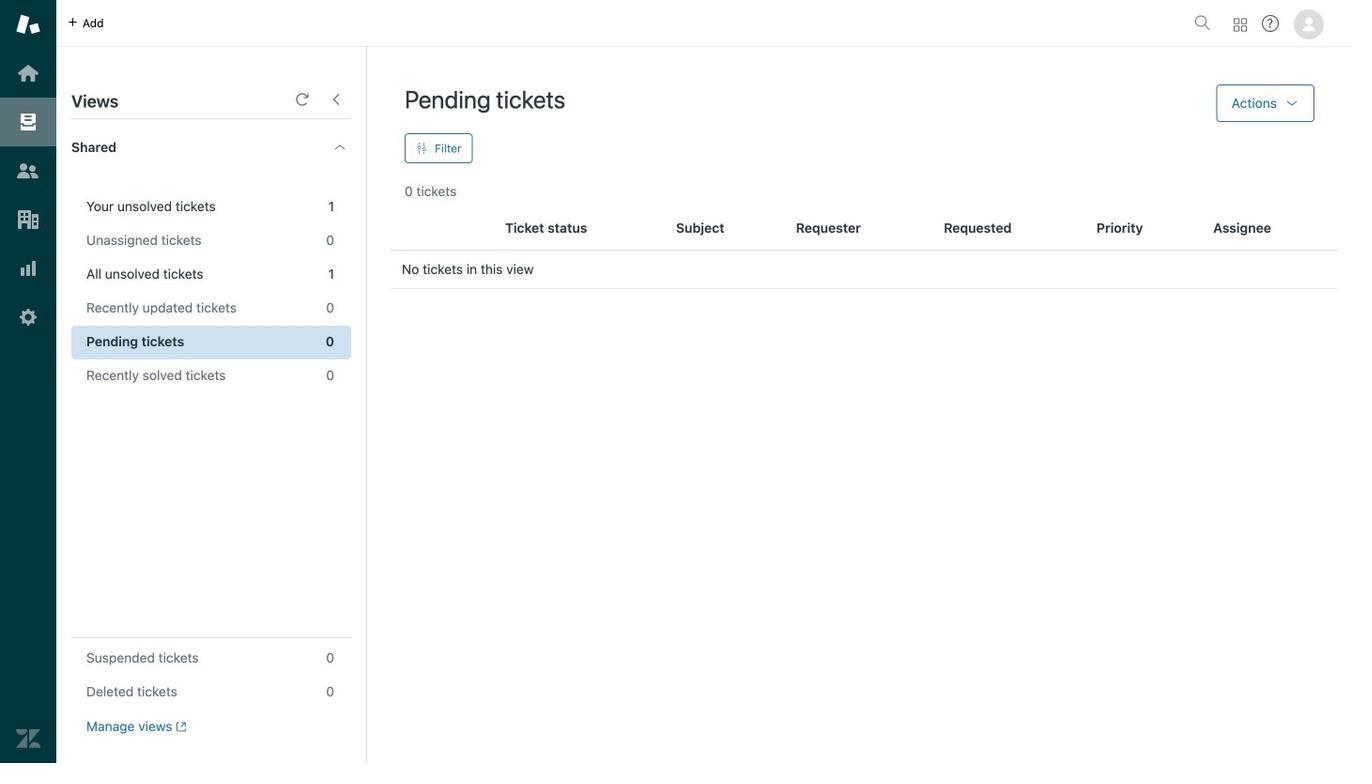 Task type: vqa. For each thing, say whether or not it's contained in the screenshot.
Close drawer "icon"
no



Task type: describe. For each thing, give the bounding box(es) containing it.
reporting image
[[16, 256, 40, 281]]

zendesk support image
[[16, 12, 40, 37]]

opens in a new tab image
[[172, 722, 187, 733]]

refresh views pane image
[[295, 92, 310, 107]]

customers image
[[16, 159, 40, 183]]

organizations image
[[16, 208, 40, 232]]

get started image
[[16, 61, 40, 85]]

hide panel views image
[[329, 92, 344, 107]]

zendesk image
[[16, 727, 40, 751]]

main element
[[0, 0, 56, 764]]



Task type: locate. For each thing, give the bounding box(es) containing it.
admin image
[[16, 305, 40, 330]]

views image
[[16, 110, 40, 134]]

zendesk products image
[[1234, 18, 1247, 31]]

heading
[[56, 119, 366, 176]]

get help image
[[1262, 15, 1279, 32]]



